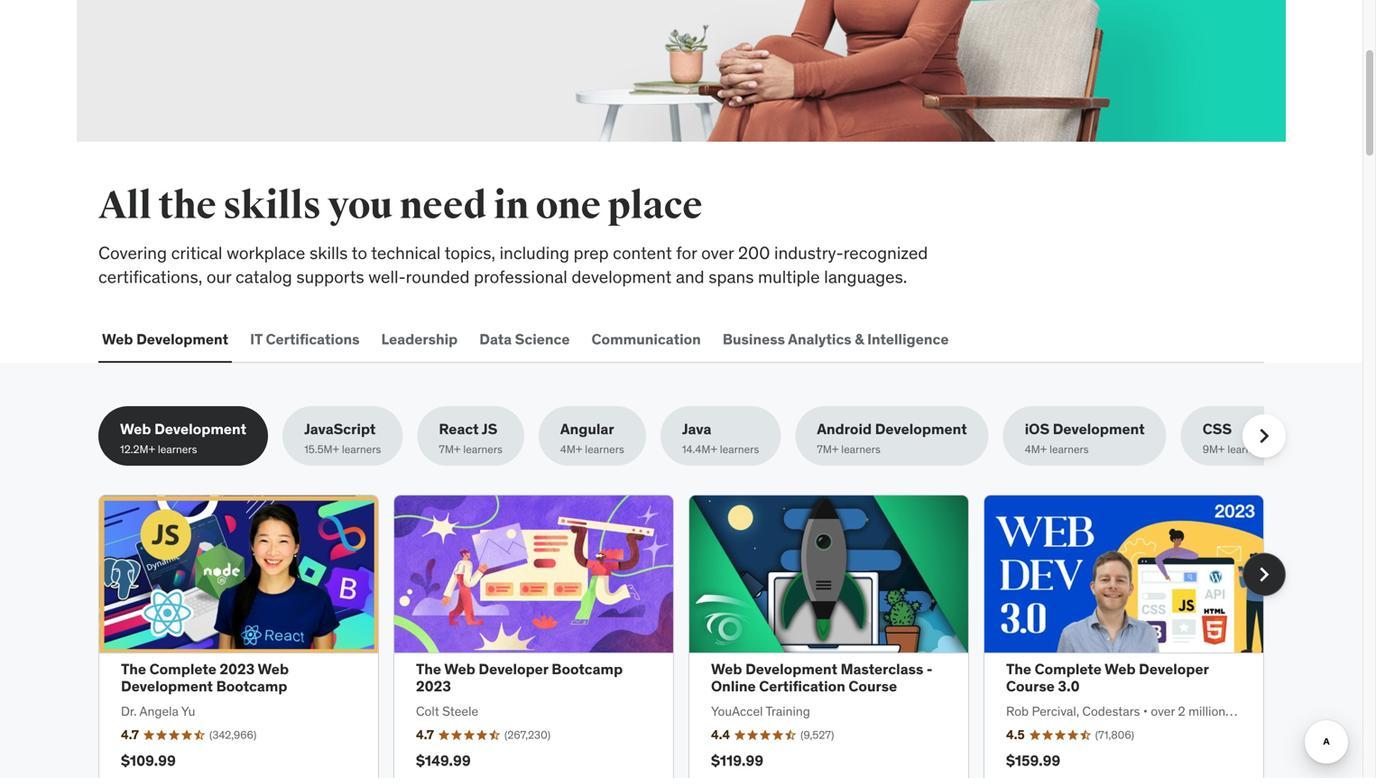 Task type: vqa. For each thing, say whether or not it's contained in the screenshot.
Training 5 or more people?'s YOUR
no



Task type: locate. For each thing, give the bounding box(es) containing it.
2 4m+ from the left
[[1025, 442, 1047, 456]]

the complete web developer course 3.0
[[1006, 660, 1209, 696]]

skills up workplace
[[223, 182, 321, 229]]

4m+ inside "angular 4m+ learners"
[[560, 442, 583, 456]]

learners inside android development 7m+ learners
[[841, 442, 881, 456]]

7 learners from the left
[[1050, 442, 1089, 456]]

certifications
[[266, 330, 360, 348]]

2 developer from the left
[[1139, 660, 1209, 678]]

the for course
[[1006, 660, 1032, 678]]

1 horizontal spatial 7m+
[[817, 442, 839, 456]]

1 course from the left
[[849, 677, 897, 696]]

you
[[328, 182, 393, 229]]

java
[[682, 420, 712, 438]]

1 horizontal spatial the
[[416, 660, 441, 678]]

7m+ down react
[[439, 442, 461, 456]]

development for ios development 4m+ learners
[[1053, 420, 1145, 438]]

over
[[701, 242, 734, 264]]

android development 7m+ learners
[[817, 420, 967, 456]]

web inside web development masterclass - online certification course
[[711, 660, 742, 678]]

the web developer bootcamp 2023
[[416, 660, 623, 696]]

multiple
[[758, 266, 820, 288]]

technical
[[371, 242, 441, 264]]

carousel element
[[98, 495, 1286, 778]]

the inside the complete web developer course 3.0
[[1006, 660, 1032, 678]]

0 horizontal spatial developer
[[479, 660, 549, 678]]

science
[[515, 330, 570, 348]]

4m+
[[560, 442, 583, 456], [1025, 442, 1047, 456]]

certification
[[759, 677, 846, 696]]

7m+ for react js
[[439, 442, 461, 456]]

web inside web development 12.2m+ learners
[[120, 420, 151, 438]]

0 horizontal spatial 2023
[[220, 660, 255, 678]]

learners right 12.2m+
[[158, 442, 197, 456]]

the inside the web developer bootcamp 2023
[[416, 660, 441, 678]]

3 the from the left
[[1006, 660, 1032, 678]]

the web developer bootcamp 2023 link
[[416, 660, 623, 696]]

learners inside react js 7m+ learners
[[463, 442, 503, 456]]

7m+ inside react js 7m+ learners
[[439, 442, 461, 456]]

200
[[738, 242, 770, 264]]

development for web development masterclass - online certification course
[[746, 660, 838, 678]]

our
[[207, 266, 231, 288]]

js
[[482, 420, 498, 438]]

0 horizontal spatial bootcamp
[[216, 677, 287, 696]]

2 complete from the left
[[1035, 660, 1102, 678]]

course
[[849, 677, 897, 696], [1006, 677, 1055, 696]]

topics,
[[445, 242, 496, 264]]

4m+ down ios
[[1025, 442, 1047, 456]]

bootcamp inside the web developer bootcamp 2023
[[552, 660, 623, 678]]

developer inside the complete web developer course 3.0
[[1139, 660, 1209, 678]]

complete inside the complete web developer course 3.0
[[1035, 660, 1102, 678]]

learners
[[158, 442, 197, 456], [342, 442, 381, 456], [463, 442, 503, 456], [585, 442, 624, 456], [720, 442, 759, 456], [841, 442, 881, 456], [1050, 442, 1089, 456], [1228, 442, 1267, 456]]

7m+ inside android development 7m+ learners
[[817, 442, 839, 456]]

css
[[1203, 420, 1232, 438]]

learners inside ios development 4m+ learners
[[1050, 442, 1089, 456]]

in
[[494, 182, 529, 229]]

1 7m+ from the left
[[439, 442, 461, 456]]

2 next image from the top
[[1250, 560, 1279, 589]]

well-
[[368, 266, 406, 288]]

learners down javascript
[[342, 442, 381, 456]]

-
[[927, 660, 933, 678]]

complete inside the complete 2023 web development bootcamp
[[149, 660, 216, 678]]

bootcamp inside the complete 2023 web development bootcamp
[[216, 677, 287, 696]]

masterclass
[[841, 660, 924, 678]]

1 vertical spatial next image
[[1250, 560, 1279, 589]]

next image
[[1250, 422, 1279, 451], [1250, 560, 1279, 589]]

learners right 9m+
[[1228, 442, 1267, 456]]

1 horizontal spatial 2023
[[416, 677, 451, 696]]

6 learners from the left
[[841, 442, 881, 456]]

learners down js
[[463, 442, 503, 456]]

0 horizontal spatial complete
[[149, 660, 216, 678]]

2 the from the left
[[416, 660, 441, 678]]

the
[[121, 660, 146, 678], [416, 660, 441, 678], [1006, 660, 1032, 678]]

next image for carousel element
[[1250, 560, 1279, 589]]

3.0
[[1058, 677, 1080, 696]]

2 course from the left
[[1006, 677, 1055, 696]]

1 the from the left
[[121, 660, 146, 678]]

1 complete from the left
[[149, 660, 216, 678]]

one
[[536, 182, 601, 229]]

covering critical workplace skills to technical topics, including prep content for over 200 industry-recognized certifications, our catalog supports well-rounded professional development and spans multiple languages.
[[98, 242, 928, 288]]

developer
[[479, 660, 549, 678], [1139, 660, 1209, 678]]

next image inside carousel element
[[1250, 560, 1279, 589]]

web
[[102, 330, 133, 348], [120, 420, 151, 438], [258, 660, 289, 678], [444, 660, 476, 678], [711, 660, 742, 678], [1105, 660, 1136, 678]]

the inside the complete 2023 web development bootcamp
[[121, 660, 146, 678]]

1 developer from the left
[[479, 660, 549, 678]]

supports
[[296, 266, 364, 288]]

1 next image from the top
[[1250, 422, 1279, 451]]

covering
[[98, 242, 167, 264]]

the complete 2023 web development bootcamp link
[[121, 660, 289, 696]]

learners inside javascript 15.5m+ learners
[[342, 442, 381, 456]]

web inside the web developer bootcamp 2023
[[444, 660, 476, 678]]

2023
[[220, 660, 255, 678], [416, 677, 451, 696]]

bootcamp
[[552, 660, 623, 678], [216, 677, 287, 696]]

4 learners from the left
[[585, 442, 624, 456]]

1 horizontal spatial bootcamp
[[552, 660, 623, 678]]

complete
[[149, 660, 216, 678], [1035, 660, 1102, 678]]

critical
[[171, 242, 222, 264]]

the complete web developer course 3.0 link
[[1006, 660, 1209, 696]]

development inside android development 7m+ learners
[[875, 420, 967, 438]]

development inside the complete 2023 web development bootcamp
[[121, 677, 213, 696]]

learners down android
[[841, 442, 881, 456]]

learners down angular
[[585, 442, 624, 456]]

learners down ios
[[1050, 442, 1089, 456]]

7m+ down android
[[817, 442, 839, 456]]

1 horizontal spatial developer
[[1139, 660, 1209, 678]]

it certifications
[[250, 330, 360, 348]]

need
[[400, 182, 487, 229]]

1 horizontal spatial 4m+
[[1025, 442, 1047, 456]]

2 7m+ from the left
[[817, 442, 839, 456]]

all
[[98, 182, 152, 229]]

0 horizontal spatial the
[[121, 660, 146, 678]]

development inside web development masterclass - online certification course
[[746, 660, 838, 678]]

development
[[136, 330, 228, 348], [154, 420, 246, 438], [875, 420, 967, 438], [1053, 420, 1145, 438], [746, 660, 838, 678], [121, 677, 213, 696]]

7m+
[[439, 442, 461, 456], [817, 442, 839, 456]]

4m+ down angular
[[560, 442, 583, 456]]

development inside web development 12.2m+ learners
[[154, 420, 246, 438]]

0 vertical spatial skills
[[223, 182, 321, 229]]

15.5m+
[[304, 442, 339, 456]]

2023 inside the complete 2023 web development bootcamp
[[220, 660, 255, 678]]

8 learners from the left
[[1228, 442, 1267, 456]]

1 horizontal spatial complete
[[1035, 660, 1102, 678]]

web development
[[102, 330, 228, 348]]

1 vertical spatial skills
[[310, 242, 348, 264]]

skills up supports
[[310, 242, 348, 264]]

1 4m+ from the left
[[560, 442, 583, 456]]

1 learners from the left
[[158, 442, 197, 456]]

leadership button
[[378, 318, 461, 361]]

professional
[[474, 266, 568, 288]]

9m+
[[1203, 442, 1225, 456]]

the
[[158, 182, 216, 229]]

1 horizontal spatial course
[[1006, 677, 1055, 696]]

development inside button
[[136, 330, 228, 348]]

development inside ios development 4m+ learners
[[1053, 420, 1145, 438]]

web development 12.2m+ learners
[[120, 420, 246, 456]]

web inside the complete web developer course 3.0
[[1105, 660, 1136, 678]]

skills
[[223, 182, 321, 229], [310, 242, 348, 264]]

business
[[723, 330, 785, 348]]

0 horizontal spatial 4m+
[[560, 442, 583, 456]]

5 learners from the left
[[720, 442, 759, 456]]

0 vertical spatial next image
[[1250, 422, 1279, 451]]

course inside web development masterclass - online certification course
[[849, 677, 897, 696]]

2 horizontal spatial the
[[1006, 660, 1032, 678]]

next image inside topic filters element
[[1250, 422, 1279, 451]]

it certifications button
[[246, 318, 363, 361]]

course left -
[[849, 677, 897, 696]]

0 horizontal spatial course
[[849, 677, 897, 696]]

course left 3.0
[[1006, 677, 1055, 696]]

3 learners from the left
[[463, 442, 503, 456]]

4m+ inside ios development 4m+ learners
[[1025, 442, 1047, 456]]

web inside the complete 2023 web development bootcamp
[[258, 660, 289, 678]]

learners right 14.4m+
[[720, 442, 759, 456]]

learners inside "angular 4m+ learners"
[[585, 442, 624, 456]]

0 horizontal spatial 7m+
[[439, 442, 461, 456]]

2 learners from the left
[[342, 442, 381, 456]]

android
[[817, 420, 872, 438]]



Task type: describe. For each thing, give the bounding box(es) containing it.
all the skills you need in one place
[[98, 182, 703, 229]]

the for 2023
[[416, 660, 441, 678]]

business analytics & intelligence
[[723, 330, 949, 348]]

&
[[855, 330, 864, 348]]

catalog
[[236, 266, 292, 288]]

ios development 4m+ learners
[[1025, 420, 1145, 456]]

data
[[480, 330, 512, 348]]

analytics
[[788, 330, 852, 348]]

it
[[250, 330, 263, 348]]

industry-
[[774, 242, 844, 264]]

languages.
[[824, 266, 907, 288]]

workplace
[[227, 242, 305, 264]]

angular 4m+ learners
[[560, 420, 624, 456]]

spans
[[709, 266, 754, 288]]

web development masterclass - online certification course link
[[711, 660, 933, 696]]

the for development
[[121, 660, 146, 678]]

development for android development 7m+ learners
[[875, 420, 967, 438]]

learners inside css 9m+ learners
[[1228, 442, 1267, 456]]

online
[[711, 677, 756, 696]]

place
[[608, 182, 703, 229]]

7m+ for android development
[[817, 442, 839, 456]]

angular
[[560, 420, 614, 438]]

to
[[352, 242, 367, 264]]

and
[[676, 266, 705, 288]]

skills inside covering critical workplace skills to technical topics, including prep content for over 200 industry-recognized certifications, our catalog supports well-rounded professional development and spans multiple languages.
[[310, 242, 348, 264]]

react js 7m+ learners
[[439, 420, 503, 456]]

14.4m+
[[682, 442, 717, 456]]

javascript 15.5m+ learners
[[304, 420, 381, 456]]

intelligence
[[867, 330, 949, 348]]

web inside button
[[102, 330, 133, 348]]

complete for development
[[149, 660, 216, 678]]

javascript
[[304, 420, 376, 438]]

prep
[[574, 242, 609, 264]]

development for web development
[[136, 330, 228, 348]]

business analytics & intelligence button
[[719, 318, 953, 361]]

2023 inside the web developer bootcamp 2023
[[416, 677, 451, 696]]

react
[[439, 420, 479, 438]]

content
[[613, 242, 672, 264]]

web development button
[[98, 318, 232, 361]]

communication
[[592, 330, 701, 348]]

web development masterclass - online certification course
[[711, 660, 933, 696]]

certifications,
[[98, 266, 202, 288]]

leadership
[[381, 330, 458, 348]]

development
[[572, 266, 672, 288]]

rounded
[[406, 266, 470, 288]]

12.2m+
[[120, 442, 155, 456]]

developer inside the web developer bootcamp 2023
[[479, 660, 549, 678]]

development for web development 12.2m+ learners
[[154, 420, 246, 438]]

topic filters element
[[98, 406, 1289, 466]]

data science button
[[476, 318, 574, 361]]

for
[[676, 242, 697, 264]]

learners inside web development 12.2m+ learners
[[158, 442, 197, 456]]

ios
[[1025, 420, 1050, 438]]

course inside the complete web developer course 3.0
[[1006, 677, 1055, 696]]

including
[[500, 242, 570, 264]]

complete for course
[[1035, 660, 1102, 678]]

data science
[[480, 330, 570, 348]]

css 9m+ learners
[[1203, 420, 1267, 456]]

recognized
[[844, 242, 928, 264]]

communication button
[[588, 318, 705, 361]]

next image for topic filters element
[[1250, 422, 1279, 451]]

the complete 2023 web development bootcamp
[[121, 660, 289, 696]]

java 14.4m+ learners
[[682, 420, 759, 456]]

learners inside java 14.4m+ learners
[[720, 442, 759, 456]]



